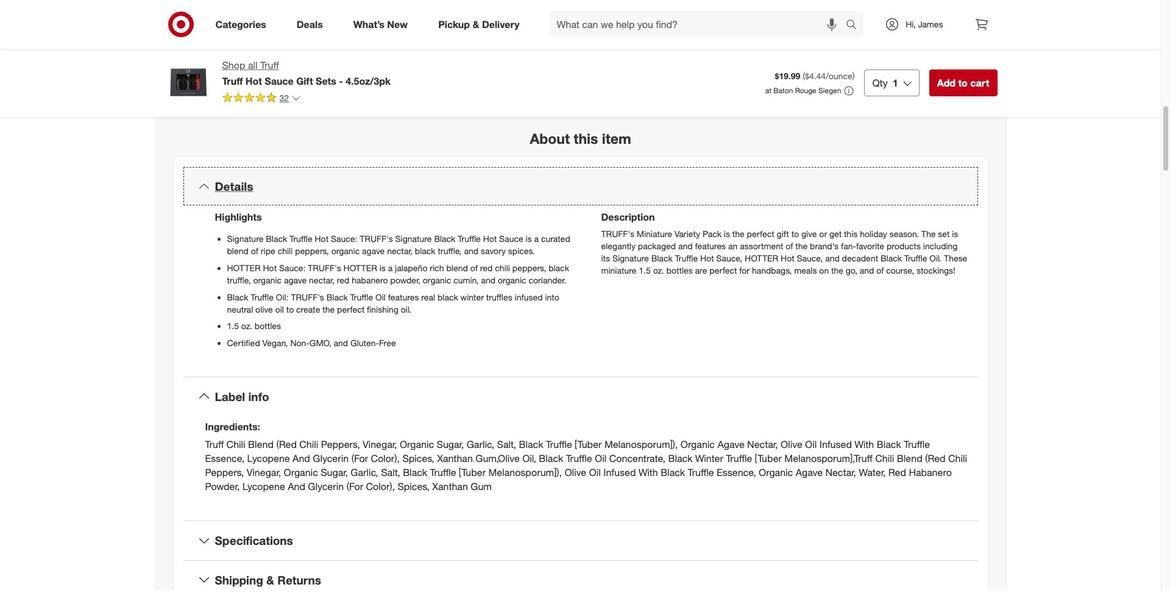 Task type: describe. For each thing, give the bounding box(es) containing it.
savory
[[481, 245, 506, 256]]

0 vertical spatial sugar,
[[437, 439, 464, 451]]

at
[[766, 86, 772, 95]]

hot inside hotter hot sauce: truff's hotter is a jalapeño rich blend of red chili peppers, black truffle, organic agave nectar, red habanero powder, organic cumin, and organic coriander.
[[263, 263, 277, 273]]

1 vertical spatial glycerin
[[308, 480, 344, 493]]

0 horizontal spatial essence,
[[205, 453, 245, 465]]

hot inside shop all truff truff hot sauce gift sets - 4.5oz/3pk
[[246, 75, 262, 87]]

gum,olive
[[476, 453, 520, 465]]

is right the set
[[953, 228, 959, 239]]

details inside details dropdown button
[[215, 179, 253, 193]]

0 vertical spatial xanthan
[[437, 453, 473, 465]]

powder, inside hotter hot sauce: truff's hotter is a jalapeño rich blend of red chili peppers, black truffle, organic agave nectar, red habanero powder, organic cumin, and organic coriander.
[[391, 275, 421, 285]]

details button
[[796, 2, 822, 14]]

0 vertical spatial spices,
[[403, 453, 435, 465]]

1 horizontal spatial details
[[796, 2, 822, 13]]

0 horizontal spatial pickup
[[438, 18, 470, 30]]

1 horizontal spatial garlic,
[[467, 439, 495, 451]]

miniature
[[601, 265, 637, 275]]

$19.99
[[775, 71, 801, 81]]

truff's inside 'signature black truffle hot sauce: truff's signature black truffle hot sauce is a curated blend of ripe chili peppers, organic agave nectar, black truffle, and savory spices.'
[[360, 233, 393, 244]]

on
[[820, 265, 829, 275]]

0 horizontal spatial (red
[[276, 439, 297, 451]]

& for pickup
[[473, 18, 480, 30]]

2 sauce, from the left
[[797, 253, 823, 263]]

0 horizontal spatial red
[[337, 275, 350, 285]]

0 vertical spatial this
[[574, 130, 598, 147]]

features inside black truffle oil: truff's black truffle oil features real black winter truffles infused into neutral olive oil to create the perfect finishing oil.
[[388, 292, 419, 302]]

& for shipping
[[266, 573, 274, 587]]

truff's inside black truffle oil: truff's black truffle oil features real black winter truffles infused into neutral olive oil to create the perfect finishing oil.
[[291, 292, 324, 302]]

peppers, inside 'signature black truffle hot sauce: truff's signature black truffle hot sauce is a curated blend of ripe chili peppers, organic agave nectar, black truffle, and savory spices.'
[[295, 245, 329, 256]]

item
[[602, 130, 631, 147]]

-
[[339, 75, 343, 87]]

1.5 oz. bottles
[[227, 321, 281, 331]]

meals
[[795, 265, 817, 275]]

returns
[[278, 573, 321, 587]]

shipping
[[215, 573, 263, 587]]

0 horizontal spatial sugar,
[[321, 466, 348, 479]]

0 vertical spatial lycopene
[[247, 453, 290, 465]]

sets
[[316, 75, 336, 87]]

1 horizontal spatial pickup
[[678, 2, 704, 13]]

0 horizontal spatial signature
[[227, 233, 264, 244]]

1 vertical spatial olive
[[781, 439, 803, 451]]

gift
[[777, 228, 789, 239]]

0 vertical spatial salt,
[[497, 439, 516, 451]]

1 vertical spatial spices,
[[398, 480, 430, 493]]

spices.
[[508, 245, 535, 256]]

go,
[[846, 265, 858, 275]]

the right on
[[832, 265, 844, 275]]

truff hot sauce gift sets - 4.5oz/3pk, 4 of 6 image
[[164, 0, 360, 64]]

info
[[248, 389, 269, 403]]

pickup & delivery link
[[428, 11, 535, 38]]

add to cart button
[[930, 70, 998, 96]]

1 vertical spatial truff
[[222, 75, 243, 87]]

sponsored
[[962, 79, 998, 88]]

gift
[[296, 75, 313, 87]]

an
[[729, 241, 738, 251]]

habanero inside hotter hot sauce: truff's hotter is a jalapeño rich blend of red chili peppers, black truffle, organic agave nectar, red habanero powder, organic cumin, and organic coriander.
[[352, 275, 388, 285]]

products
[[887, 241, 921, 251]]

1 horizontal spatial signature
[[395, 233, 432, 244]]

gum
[[471, 480, 492, 493]]

new
[[387, 18, 408, 30]]

same
[[716, 2, 738, 13]]

what's new
[[353, 18, 408, 30]]

label
[[215, 389, 245, 403]]

to inside description truff's miniature variety pack is the perfect gift to give or get this holiday season. the set is elegantly packaged and features an assortment of the brand's fan-favorite products including its signature black truffle hot sauce, hotter hot sauce, and decadent black truffle oil. these miniature 1.5 oz. bottles are perfect for handbags, meals on the go, and of course, stockings!
[[792, 228, 799, 239]]

truffle, inside 'signature black truffle hot sauce: truff's signature black truffle hot sauce is a curated blend of ripe chili peppers, organic agave nectar, black truffle, and savory spices.'
[[438, 245, 462, 256]]

siegen
[[819, 86, 842, 95]]

about
[[530, 130, 570, 147]]

nectar, inside hotter hot sauce: truff's hotter is a jalapeño rich blend of red chili peppers, black truffle, organic agave nectar, red habanero powder, organic cumin, and organic coriander.
[[309, 275, 335, 285]]

oil,
[[523, 453, 536, 465]]

favorite
[[857, 241, 885, 251]]

1 vertical spatial 1.5
[[227, 321, 239, 331]]

1 vertical spatial with
[[639, 466, 658, 479]]

of inside hotter hot sauce: truff's hotter is a jalapeño rich blend of red chili peppers, black truffle, organic agave nectar, red habanero powder, organic cumin, and organic coriander.
[[471, 263, 478, 273]]

2 horizontal spatial perfect
[[747, 228, 775, 239]]

search button
[[841, 11, 870, 40]]

for
[[740, 265, 750, 275]]

2 horizontal spatial infused
[[820, 439, 852, 451]]

melanosporum],truff
[[785, 453, 873, 465]]

1 vertical spatial vinegar,
[[247, 466, 281, 479]]

1 vertical spatial essence,
[[717, 466, 756, 479]]

shop
[[222, 59, 245, 71]]

show more images
[[323, 81, 407, 93]]

agave inside hotter hot sauce: truff's hotter is a jalapeño rich blend of red chili peppers, black truffle, organic agave nectar, red habanero powder, organic cumin, and organic coriander.
[[284, 275, 307, 285]]

brand's
[[810, 241, 839, 251]]

elegantly
[[601, 241, 636, 251]]

blend inside hotter hot sauce: truff's hotter is a jalapeño rich blend of red chili peppers, black truffle, organic agave nectar, red habanero powder, organic cumin, and organic coriander.
[[447, 263, 468, 273]]

nectar, inside 'signature black truffle hot sauce: truff's signature black truffle hot sauce is a curated blend of ripe chili peppers, organic agave nectar, black truffle, and savory spices.'
[[387, 245, 413, 256]]

0 vertical spatial color),
[[371, 453, 400, 465]]

in-
[[620, 2, 630, 13]]

specifications button
[[183, 521, 978, 560]]

is inside 'signature black truffle hot sauce: truff's signature black truffle hot sauce is a curated blend of ripe chili peppers, organic agave nectar, black truffle, and savory spices.'
[[526, 233, 532, 244]]

these
[[945, 253, 968, 263]]

0 horizontal spatial melanosporum]),
[[489, 466, 562, 479]]

jalapeño
[[395, 263, 428, 273]]

hi,
[[906, 19, 916, 29]]

deals link
[[286, 11, 338, 38]]

infused inside black truffle oil: truff's black truffle oil features real black winter truffles infused into neutral olive oil to create the perfect finishing oil.
[[515, 292, 543, 302]]

handbags,
[[752, 265, 792, 275]]

free
[[379, 338, 396, 348]]

1 horizontal spatial [tuber
[[575, 439, 602, 451]]

truff's inside description truff's miniature variety pack is the perfect gift to give or get this holiday season. the set is elegantly packaged and features an assortment of the brand's fan-favorite products including its signature black truffle hot sauce, hotter hot sauce, and decadent black truffle oil. these miniature 1.5 oz. bottles are perfect for handbags, meals on the go, and of course, stockings!
[[601, 228, 635, 239]]

vegan,
[[263, 338, 288, 348]]

oil
[[376, 292, 386, 302]]

its
[[601, 253, 610, 263]]

water,
[[859, 466, 886, 479]]

1 horizontal spatial vinegar,
[[363, 439, 397, 451]]

including
[[924, 241, 958, 251]]

variety
[[675, 228, 701, 239]]

sauce: inside 'signature black truffle hot sauce: truff's signature black truffle hot sauce is a curated blend of ripe chili peppers, organic agave nectar, black truffle, and savory spices.'
[[331, 233, 358, 244]]

black up rich
[[434, 233, 456, 244]]

black up course, at the top right of page
[[881, 253, 902, 263]]

oil:
[[276, 292, 289, 302]]

is up an
[[724, 228, 730, 239]]

oz. inside description truff's miniature variety pack is the perfect gift to give or get this holiday season. the set is elegantly packaged and features an assortment of the brand's fan-favorite products including its signature black truffle hot sauce, hotter hot sauce, and decadent black truffle oil. these miniature 1.5 oz. bottles are perfect for handbags, meals on the go, and of course, stockings!
[[653, 265, 664, 275]]

1 vertical spatial (red
[[926, 453, 946, 465]]

$4.44
[[805, 71, 826, 81]]

this inside description truff's miniature variety pack is the perfect gift to give or get this holiday season. the set is elegantly packaged and features an assortment of the brand's fan-favorite products including its signature black truffle hot sauce, hotter hot sauce, and decadent black truffle oil. these miniature 1.5 oz. bottles are perfect for handbags, meals on the go, and of course, stockings!
[[844, 228, 858, 239]]

perfect inside black truffle oil: truff's black truffle oil features real black winter truffles infused into neutral olive oil to create the perfect finishing oil.
[[337, 304, 365, 314]]

1 horizontal spatial infused
[[604, 466, 636, 479]]

qty
[[873, 77, 888, 89]]

0 horizontal spatial oz.
[[241, 321, 252, 331]]

pickup & delivery
[[438, 18, 520, 30]]

hotter inside description truff's miniature variety pack is the perfect gift to give or get this holiday season. the set is elegantly packaged and features an assortment of the brand's fan-favorite products including its signature black truffle hot sauce, hotter hot sauce, and decadent black truffle oil. these miniature 1.5 oz. bottles are perfect for handbags, meals on the go, and of course, stockings!
[[745, 253, 779, 263]]

coriander.
[[529, 275, 567, 285]]

neutral
[[227, 304, 253, 314]]

ripe
[[261, 245, 275, 256]]

0 vertical spatial delivery
[[758, 2, 789, 13]]

features inside description truff's miniature variety pack is the perfect gift to give or get this holiday season. the set is elegantly packaged and features an assortment of the brand's fan-favorite products including its signature black truffle hot sauce, hotter hot sauce, and decadent black truffle oil. these miniature 1.5 oz. bottles are perfect for handbags, meals on the go, and of course, stockings!
[[695, 241, 726, 251]]

deals
[[297, 18, 323, 30]]

1 vertical spatial lycopene
[[242, 480, 285, 493]]

0 vertical spatial red
[[480, 263, 493, 273]]

0 vertical spatial melanosporum]),
[[605, 439, 678, 451]]

details button
[[183, 167, 978, 206]]

packaged
[[638, 241, 676, 251]]

the inside black truffle oil: truff's black truffle oil features real black winter truffles infused into neutral olive oil to create the perfect finishing oil.
[[323, 304, 335, 314]]

give
[[802, 228, 817, 239]]

description truff's miniature variety pack is the perfect gift to give or get this holiday season. the set is elegantly packaged and features an assortment of the brand's fan-favorite products including its signature black truffle hot sauce, hotter hot sauce, and decadent black truffle oil. these miniature 1.5 oz. bottles are perfect for handbags, meals on the go, and of course, stockings!
[[601, 211, 968, 275]]

ingredients:
[[205, 421, 260, 433]]

show more images button
[[315, 74, 415, 101]]

finishing
[[367, 304, 399, 314]]

∙
[[791, 2, 793, 13]]

shop all truff truff hot sauce gift sets - 4.5oz/3pk
[[222, 59, 391, 87]]

1 horizontal spatial hotter
[[344, 263, 377, 273]]

1 horizontal spatial truff
[[260, 59, 279, 71]]

day
[[741, 2, 755, 13]]

images
[[375, 81, 407, 93]]

1 vertical spatial color),
[[366, 480, 395, 493]]

label info
[[215, 389, 269, 403]]

and inside hotter hot sauce: truff's hotter is a jalapeño rich blend of red chili peppers, black truffle, organic agave nectar, red habanero powder, organic cumin, and organic coriander.
[[481, 275, 496, 285]]

shipping & returns
[[215, 573, 321, 587]]

1
[[893, 77, 899, 89]]

black truffle oil: truff's black truffle oil features real black winter truffles infused into neutral olive oil to create the perfect finishing oil.
[[227, 292, 560, 314]]

0 vertical spatial or
[[706, 2, 714, 13]]



Task type: vqa. For each thing, say whether or not it's contained in the screenshot.
bottom Lycopene
yes



Task type: locate. For each thing, give the bounding box(es) containing it.
0 horizontal spatial delivery
[[482, 18, 520, 30]]

[tuber up gum
[[459, 466, 486, 479]]

1.5 inside description truff's miniature variety pack is the perfect gift to give or get this holiday season. the set is elegantly packaged and features an assortment of the brand's fan-favorite products including its signature black truffle hot sauce, hotter hot sauce, and decadent black truffle oil. these miniature 1.5 oz. bottles are perfect for handbags, meals on the go, and of course, stockings!
[[639, 265, 651, 275]]

2 vertical spatial to
[[286, 304, 294, 314]]

0 horizontal spatial vinegar,
[[247, 466, 281, 479]]

1 vertical spatial perfect
[[710, 265, 737, 275]]

lycopene down ingredients:
[[247, 453, 290, 465]]

at baton rouge siegen
[[766, 86, 842, 95]]

1 horizontal spatial features
[[695, 241, 726, 251]]

0 horizontal spatial bottles
[[255, 321, 281, 331]]

0 vertical spatial truffle,
[[438, 245, 462, 256]]

sauce, up meals
[[797, 253, 823, 263]]

details up highlights
[[215, 179, 253, 193]]

oz. up certified
[[241, 321, 252, 331]]

pickup
[[678, 2, 704, 13], [438, 18, 470, 30]]

gluten-
[[351, 338, 379, 348]]

1 vertical spatial a
[[388, 263, 393, 273]]

bottles inside description truff's miniature variety pack is the perfect gift to give or get this holiday season. the set is elegantly packaged and features an assortment of the brand's fan-favorite products including its signature black truffle hot sauce, hotter hot sauce, and decadent black truffle oil. these miniature 1.5 oz. bottles are perfect for handbags, meals on the go, and of course, stockings!
[[667, 265, 693, 275]]

hi, james
[[906, 19, 944, 29]]

1 vertical spatial (for
[[347, 480, 363, 493]]

vinegar,
[[363, 439, 397, 451], [247, 466, 281, 479]]

0 vertical spatial habanero
[[352, 275, 388, 285]]

0 vertical spatial sauce
[[265, 75, 294, 87]]

1 horizontal spatial melanosporum]),
[[605, 439, 678, 451]]

hotter down assortment at top right
[[745, 253, 779, 263]]

black up neutral
[[227, 292, 248, 302]]

2 vertical spatial red
[[889, 466, 907, 479]]

hotter down ripe
[[227, 263, 261, 273]]

advertisement region
[[595, 31, 998, 77]]

lycopene up specifications
[[242, 480, 285, 493]]

hotter up oil
[[344, 263, 377, 273]]

categories link
[[205, 11, 282, 38]]

infused down concentrate,
[[604, 466, 636, 479]]

lycopene
[[247, 453, 290, 465], [242, 480, 285, 493]]

1 horizontal spatial or
[[820, 228, 827, 239]]

set
[[939, 228, 950, 239]]

signature inside description truff's miniature variety pack is the perfect gift to give or get this holiday season. the set is elegantly packaged and features an assortment of the brand's fan-favorite products including its signature black truffle hot sauce, hotter hot sauce, and decadent black truffle oil. these miniature 1.5 oz. bottles are perfect for handbags, meals on the go, and of course, stockings!
[[613, 253, 649, 263]]

1 vertical spatial delivery
[[482, 18, 520, 30]]

black inside 'signature black truffle hot sauce: truff's signature black truffle hot sauce is a curated blend of ripe chili peppers, organic agave nectar, black truffle, and savory spices.'
[[415, 245, 436, 256]]

perfect left finishing
[[337, 304, 365, 314]]

1 vertical spatial melanosporum]),
[[489, 466, 562, 479]]

season.
[[890, 228, 919, 239]]

pickup right new
[[438, 18, 470, 30]]

blend inside 'signature black truffle hot sauce: truff's signature black truffle hot sauce is a curated blend of ripe chili peppers, organic agave nectar, black truffle, and savory spices.'
[[227, 245, 249, 256]]

0 horizontal spatial powder,
[[205, 480, 240, 493]]

0 horizontal spatial sauce
[[265, 75, 294, 87]]

sauce up spices.
[[499, 233, 524, 244]]

are
[[695, 265, 707, 275]]

is inside hotter hot sauce: truff's hotter is a jalapeño rich blend of red chili peppers, black truffle, organic agave nectar, red habanero powder, organic cumin, and organic coriander.
[[380, 263, 386, 273]]

0 horizontal spatial infused
[[515, 292, 543, 302]]

truff down shop
[[222, 75, 243, 87]]

&
[[473, 18, 480, 30], [266, 573, 274, 587]]

sauce inside 'signature black truffle hot sauce: truff's signature black truffle hot sauce is a curated blend of ripe chili peppers, organic agave nectar, black truffle, and savory spices.'
[[499, 233, 524, 244]]

image gallery element
[[164, 0, 566, 101]]

1 horizontal spatial this
[[844, 228, 858, 239]]

agave inside 'signature black truffle hot sauce: truff's signature black truffle hot sauce is a curated blend of ripe chili peppers, organic agave nectar, black truffle, and savory spices.'
[[362, 245, 385, 256]]

0 vertical spatial glycerin
[[313, 453, 349, 465]]

[tuber
[[575, 439, 602, 451], [755, 453, 782, 465], [459, 466, 486, 479]]

0 horizontal spatial garlic,
[[351, 466, 379, 479]]

powder, down jalapeño
[[391, 275, 421, 285]]

0 horizontal spatial olive
[[256, 304, 273, 314]]

what's
[[353, 18, 385, 30]]

hot
[[246, 75, 262, 87], [315, 233, 329, 244], [483, 233, 497, 244], [701, 253, 714, 263], [781, 253, 795, 263], [263, 263, 277, 273]]

habanero up oil
[[352, 275, 388, 285]]

concentrate,
[[610, 453, 666, 465]]

0 horizontal spatial with
[[639, 466, 658, 479]]

1 horizontal spatial sugar,
[[437, 439, 464, 451]]

winter inside black truffle oil: truff's black truffle oil features real black winter truffles infused into neutral olive oil to create the perfect finishing oil.
[[461, 292, 484, 302]]

1 horizontal spatial olive
[[565, 466, 587, 479]]

pack
[[703, 228, 722, 239]]

2 horizontal spatial red
[[889, 466, 907, 479]]

sauce up 32
[[265, 75, 294, 87]]

$19.99 ( $4.44 /ounce )
[[775, 71, 855, 81]]

0 vertical spatial oz.
[[653, 265, 664, 275]]

(
[[803, 71, 805, 81]]

1 horizontal spatial sauce
[[499, 233, 524, 244]]

habanero right water,
[[909, 466, 952, 479]]

categories
[[216, 18, 266, 30]]

32 link
[[222, 92, 301, 106]]

details
[[796, 2, 822, 13], [215, 179, 253, 193]]

2 horizontal spatial olive
[[781, 439, 803, 451]]

the up an
[[733, 228, 745, 239]]

1 horizontal spatial oz.
[[653, 265, 664, 275]]

powder, down truff
[[205, 480, 240, 493]]

truffles
[[486, 292, 513, 302]]

olive
[[256, 304, 273, 314], [781, 439, 803, 451], [565, 466, 587, 479]]

truff
[[260, 59, 279, 71], [222, 75, 243, 87]]

this left item
[[574, 130, 598, 147]]

rich
[[430, 263, 444, 273]]

4.5oz/3pk
[[346, 75, 391, 87]]

powder, inside ingredients: truff chili blend (red chili peppers, vinegar, organic sugar, garlic, salt, black truffle [tuber melanosporum]), organic agave nectar, olive oil infused with black truffle essence, lycopene and glycerin (for color), spices, xanthan gum,olive oil, black truffle oil concentrate, black winter truffle [tuber melanosporum],truff chili blend (red chili peppers, vinegar, organic sugar, garlic, salt, black truffle [tuber melanosporum]), olive oil infused with black truffle essence, organic agave nectar, water, red habanero powder, lycopene and glycerin (for color), spices, xanthan gum
[[205, 480, 240, 493]]

1 horizontal spatial winter
[[696, 453, 724, 465]]

signature up jalapeño
[[395, 233, 432, 244]]

features up oil. on the bottom left of the page
[[388, 292, 419, 302]]

black left oil
[[327, 292, 348, 302]]

rouge
[[795, 86, 817, 95]]

signature down highlights
[[227, 233, 264, 244]]

2 vertical spatial perfect
[[337, 304, 365, 314]]

search
[[841, 19, 870, 31]]

red inside ingredients: truff chili blend (red chili peppers, vinegar, organic sugar, garlic, salt, black truffle [tuber melanosporum]), organic agave nectar, olive oil infused with black truffle essence, lycopene and glycerin (for color), spices, xanthan gum,olive oil, black truffle oil concentrate, black winter truffle [tuber melanosporum],truff chili blend (red chili peppers, vinegar, organic sugar, garlic, salt, black truffle [tuber melanosporum]), olive oil infused with black truffle essence, organic agave nectar, water, red habanero powder, lycopene and glycerin (for color), spices, xanthan gum
[[889, 466, 907, 479]]

hotter hot sauce: truff's hotter is a jalapeño rich blend of red chili peppers, black truffle, organic agave nectar, red habanero powder, organic cumin, and organic coriander.
[[227, 263, 569, 285]]

0 horizontal spatial details
[[215, 179, 253, 193]]

winter inside ingredients: truff chili blend (red chili peppers, vinegar, organic sugar, garlic, salt, black truffle [tuber melanosporum]), organic agave nectar, olive oil infused with black truffle essence, lycopene and glycerin (for color), spices, xanthan gum,olive oil, black truffle oil concentrate, black winter truffle [tuber melanosporum],truff chili blend (red chili peppers, vinegar, organic sugar, garlic, salt, black truffle [tuber melanosporum]), olive oil infused with black truffle essence, organic agave nectar, water, red habanero powder, lycopene and glycerin (for color), spices, xanthan gum
[[696, 453, 724, 465]]

habanero inside ingredients: truff chili blend (red chili peppers, vinegar, organic sugar, garlic, salt, black truffle [tuber melanosporum]), organic agave nectar, olive oil infused with black truffle essence, lycopene and glycerin (for color), spices, xanthan gum,olive oil, black truffle oil concentrate, black winter truffle [tuber melanosporum],truff chili blend (red chili peppers, vinegar, organic sugar, garlic, salt, black truffle [tuber melanosporum]), olive oil infused with black truffle essence, organic agave nectar, water, red habanero powder, lycopene and glycerin (for color), spices, xanthan gum
[[909, 466, 952, 479]]

1 horizontal spatial perfect
[[710, 265, 737, 275]]

1 horizontal spatial 1.5
[[639, 265, 651, 275]]

truff's inside hotter hot sauce: truff's hotter is a jalapeño rich blend of red chili peppers, black truffle, organic agave nectar, red habanero powder, organic cumin, and organic coriander.
[[308, 263, 341, 273]]

red right water,
[[889, 466, 907, 479]]

(red
[[276, 439, 297, 451], [926, 453, 946, 465]]

blend
[[227, 245, 249, 256], [447, 263, 468, 273], [248, 439, 274, 451], [897, 453, 923, 465]]

to down oil:
[[286, 304, 294, 314]]

highlights
[[215, 211, 262, 223]]

0 horizontal spatial &
[[266, 573, 274, 587]]

of left course, at the top right of page
[[877, 265, 884, 275]]

1 vertical spatial pickup
[[438, 18, 470, 30]]

melanosporum]), up concentrate,
[[605, 439, 678, 451]]

0 vertical spatial features
[[695, 241, 726, 251]]

the right the create
[[323, 304, 335, 314]]

black down packaged on the top right of the page
[[652, 253, 673, 263]]

truffle
[[290, 233, 313, 244], [458, 233, 481, 244], [675, 253, 698, 263], [905, 253, 928, 263], [251, 292, 274, 302], [350, 292, 373, 302]]

1 horizontal spatial with
[[855, 439, 875, 451]]

or left same
[[706, 2, 714, 13]]

1 vertical spatial sauce
[[499, 233, 524, 244]]

truff hot sauce gift sets - 4.5oz/3pk, 5 of 6 image
[[370, 0, 566, 64]]

sugar,
[[437, 439, 464, 451], [321, 466, 348, 479]]

peppers, inside hotter hot sauce: truff's hotter is a jalapeño rich blend of red chili peppers, black truffle, organic agave nectar, red habanero powder, organic cumin, and organic coriander.
[[513, 263, 547, 273]]

1 horizontal spatial (red
[[926, 453, 946, 465]]

1.5 right miniature
[[639, 265, 651, 275]]

1.5
[[639, 265, 651, 275], [227, 321, 239, 331]]

sauce
[[265, 75, 294, 87], [499, 233, 524, 244]]

features down "pack"
[[695, 241, 726, 251]]

to
[[959, 77, 968, 89], [792, 228, 799, 239], [286, 304, 294, 314]]

a left jalapeño
[[388, 263, 393, 273]]

sauce, down an
[[717, 253, 743, 263]]

this up fan- at the top of the page
[[844, 228, 858, 239]]

1 horizontal spatial delivery
[[758, 2, 789, 13]]

and inside 'signature black truffle hot sauce: truff's signature black truffle hot sauce is a curated blend of ripe chili peppers, organic agave nectar, black truffle, and savory spices.'
[[464, 245, 479, 256]]

0 vertical spatial olive
[[256, 304, 273, 314]]

to right add on the right of page
[[959, 77, 968, 89]]

truffle
[[546, 439, 572, 451], [904, 439, 930, 451], [566, 453, 592, 465], [726, 453, 753, 465], [430, 466, 456, 479], [688, 466, 714, 479]]

[tuber down label info dropdown button
[[575, 439, 602, 451]]

with up water,
[[855, 439, 875, 451]]

2 horizontal spatial [tuber
[[755, 453, 782, 465]]

1 horizontal spatial sauce,
[[797, 253, 823, 263]]

0 horizontal spatial a
[[388, 263, 393, 273]]

a inside 'signature black truffle hot sauce: truff's signature black truffle hot sauce is a curated blend of ripe chili peppers, organic agave nectar, black truffle, and savory spices.'
[[534, 233, 539, 244]]

bottles up the vegan,
[[255, 321, 281, 331]]

0 vertical spatial infused
[[515, 292, 543, 302]]

perfect up assortment at top right
[[747, 228, 775, 239]]

the down give
[[796, 241, 808, 251]]

all
[[248, 59, 258, 71]]

truffle,
[[438, 245, 462, 256], [227, 275, 251, 285]]

james
[[919, 19, 944, 29]]

1 horizontal spatial to
[[792, 228, 799, 239]]

black up ripe
[[266, 233, 287, 244]]

0 horizontal spatial winter
[[461, 292, 484, 302]]

powder,
[[391, 275, 421, 285], [205, 480, 240, 493]]

perfect left 'for'
[[710, 265, 737, 275]]

0 vertical spatial [tuber
[[575, 439, 602, 451]]

sauce: inside hotter hot sauce: truff's hotter is a jalapeño rich blend of red chili peppers, black truffle, organic agave nectar, red habanero powder, organic cumin, and organic coriander.
[[279, 263, 306, 273]]

black inside hotter hot sauce: truff's hotter is a jalapeño rich blend of red chili peppers, black truffle, organic agave nectar, red habanero powder, organic cumin, and organic coriander.
[[549, 263, 569, 273]]

0 vertical spatial (for
[[352, 453, 368, 465]]

olive inside black truffle oil: truff's black truffle oil features real black winter truffles infused into neutral olive oil to create the perfect finishing oil.
[[256, 304, 273, 314]]

0 horizontal spatial truff
[[222, 75, 243, 87]]

to inside black truffle oil: truff's black truffle oil features real black winter truffles infused into neutral olive oil to create the perfect finishing oil.
[[286, 304, 294, 314]]

oil.
[[401, 304, 412, 314]]

to inside button
[[959, 77, 968, 89]]

to right gift
[[792, 228, 799, 239]]

oz. down packaged on the top right of the page
[[653, 265, 664, 275]]

1 vertical spatial features
[[388, 292, 419, 302]]

truffle, inside hotter hot sauce: truff's hotter is a jalapeño rich blend of red chili peppers, black truffle, organic agave nectar, red habanero powder, organic cumin, and organic coriander.
[[227, 275, 251, 285]]

0 vertical spatial &
[[473, 18, 480, 30]]

1.5 down neutral
[[227, 321, 239, 331]]

create
[[296, 304, 320, 314]]

certified vegan, non-gmo, and gluten-free
[[227, 338, 396, 348]]

chili inside hotter hot sauce: truff's hotter is a jalapeño rich blend of red chili peppers, black truffle, organic agave nectar, red habanero powder, organic cumin, and organic coriander.
[[495, 263, 510, 273]]

red down savory
[[480, 263, 493, 273]]

bottles left are
[[667, 265, 693, 275]]

of up cumin,
[[471, 263, 478, 273]]

a inside hotter hot sauce: truff's hotter is a jalapeño rich blend of red chili peppers, black truffle, organic agave nectar, red habanero powder, organic cumin, and organic coriander.
[[388, 263, 393, 273]]

0 vertical spatial details
[[796, 2, 822, 13]]

signature up miniature
[[613, 253, 649, 263]]

chili inside 'signature black truffle hot sauce: truff's signature black truffle hot sauce is a curated blend of ripe chili peppers, organic agave nectar, black truffle, and savory spices.'
[[278, 245, 293, 256]]

0 vertical spatial with
[[855, 439, 875, 451]]

or up brand's
[[820, 228, 827, 239]]

1 vertical spatial oz.
[[241, 321, 252, 331]]

1 horizontal spatial sauce:
[[331, 233, 358, 244]]

0 horizontal spatial hotter
[[227, 263, 261, 273]]

melanosporum]), down oil,
[[489, 466, 562, 479]]

xanthan up gum
[[437, 453, 473, 465]]

details right the ∙ at right top
[[796, 2, 822, 13]]

0 vertical spatial sauce:
[[331, 233, 358, 244]]

oil
[[275, 304, 284, 314], [806, 439, 817, 451], [595, 453, 607, 465], [589, 466, 601, 479]]

1 vertical spatial garlic,
[[351, 466, 379, 479]]

& inside dropdown button
[[266, 573, 274, 587]]

non-
[[290, 338, 310, 348]]

sauce inside shop all truff truff hot sauce gift sets - 4.5oz/3pk
[[265, 75, 294, 87]]

is down 'signature black truffle hot sauce: truff's signature black truffle hot sauce is a curated blend of ripe chili peppers, organic agave nectar, black truffle, and savory spices.' at the left of page
[[380, 263, 386, 273]]

features
[[695, 241, 726, 251], [388, 292, 419, 302]]

description
[[601, 211, 655, 223]]

of inside 'signature black truffle hot sauce: truff's signature black truffle hot sauce is a curated blend of ripe chili peppers, organic agave nectar, black truffle, and savory spices.'
[[251, 245, 258, 256]]

show
[[323, 81, 347, 93]]

0 horizontal spatial habanero
[[352, 275, 388, 285]]

gmo,
[[310, 338, 331, 348]]

1 vertical spatial habanero
[[909, 466, 952, 479]]

1 vertical spatial &
[[266, 573, 274, 587]]

of left ripe
[[251, 245, 258, 256]]

color),
[[371, 453, 400, 465], [366, 480, 395, 493]]

organic
[[331, 245, 360, 256], [253, 275, 282, 285], [423, 275, 451, 285], [498, 275, 527, 285], [400, 439, 434, 451], [681, 439, 715, 451], [284, 466, 318, 479], [759, 466, 793, 479]]

qty 1
[[873, 77, 899, 89]]

0 vertical spatial to
[[959, 77, 968, 89]]

winter
[[461, 292, 484, 302], [696, 453, 724, 465]]

essence,
[[205, 453, 245, 465], [717, 466, 756, 479]]

1 sauce, from the left
[[717, 253, 743, 263]]

more
[[350, 81, 373, 93]]

truffle, up neutral
[[227, 275, 251, 285]]

1 vertical spatial to
[[792, 228, 799, 239]]

0 vertical spatial truff
[[260, 59, 279, 71]]

a left curated
[[534, 233, 539, 244]]

1 vertical spatial xanthan
[[432, 480, 468, 493]]

with down concentrate,
[[639, 466, 658, 479]]

label info button
[[183, 377, 978, 416]]

oil inside black truffle oil: truff's black truffle oil features real black winter truffles infused into neutral olive oil to create the perfect finishing oil.
[[275, 304, 284, 314]]

of down gift
[[786, 241, 794, 251]]

truffle, up rich
[[438, 245, 462, 256]]

garlic,
[[467, 439, 495, 451], [351, 466, 379, 479]]

[tuber left melanosporum],truff
[[755, 453, 782, 465]]

fan-
[[841, 241, 857, 251]]

1 vertical spatial details
[[215, 179, 253, 193]]

image of truff hot sauce gift sets - 4.5oz/3pk image
[[164, 59, 212, 107]]

infused up melanosporum],truff
[[820, 439, 852, 451]]

or
[[706, 2, 714, 13], [820, 228, 827, 239]]

1 horizontal spatial bottles
[[667, 265, 693, 275]]

organic inside 'signature black truffle hot sauce: truff's signature black truffle hot sauce is a curated blend of ripe chili peppers, organic agave nectar, black truffle, and savory spices.'
[[331, 245, 360, 256]]

nectar,
[[387, 245, 413, 256], [309, 275, 335, 285], [748, 439, 778, 451], [826, 466, 857, 479]]

red up black truffle oil: truff's black truffle oil features real black winter truffles infused into neutral olive oil to create the perfect finishing oil.
[[337, 275, 350, 285]]

1 vertical spatial [tuber
[[755, 453, 782, 465]]

2 vertical spatial olive
[[565, 466, 587, 479]]

course,
[[887, 265, 915, 275]]

is up spices.
[[526, 233, 532, 244]]

0 vertical spatial garlic,
[[467, 439, 495, 451]]

What can we help you find? suggestions appear below search field
[[550, 11, 850, 38]]

miniature
[[637, 228, 672, 239]]

black inside black truffle oil: truff's black truffle oil features real black winter truffles infused into neutral olive oil to create the perfect finishing oil.
[[438, 292, 458, 302]]

1 vertical spatial salt,
[[381, 466, 400, 479]]

signature black truffle hot sauce: truff's signature black truffle hot sauce is a curated blend of ripe chili peppers, organic agave nectar, black truffle, and savory spices.
[[227, 233, 571, 256]]

truff right "all"
[[260, 59, 279, 71]]

delivery inside the pickup & delivery link
[[482, 18, 520, 30]]

perfect
[[747, 228, 775, 239], [710, 265, 737, 275], [337, 304, 365, 314]]

pickup right order at the right top of the page
[[678, 2, 704, 13]]

infused left into
[[515, 292, 543, 302]]

xanthan left gum
[[432, 480, 468, 493]]

0 vertical spatial winter
[[461, 292, 484, 302]]

1 vertical spatial truffle,
[[227, 275, 251, 285]]

chili
[[278, 245, 293, 256], [495, 263, 510, 273], [227, 439, 246, 451], [300, 439, 319, 451], [876, 453, 895, 465], [949, 453, 968, 465]]

1 vertical spatial winter
[[696, 453, 724, 465]]

0 vertical spatial vinegar,
[[363, 439, 397, 451]]

2 vertical spatial [tuber
[[459, 466, 486, 479]]

what's new link
[[343, 11, 423, 38]]

sauce:
[[331, 233, 358, 244], [279, 263, 306, 273]]

glycerin
[[313, 453, 349, 465], [308, 480, 344, 493]]

1 vertical spatial red
[[337, 275, 350, 285]]

specifications
[[215, 533, 293, 547]]

oil.
[[930, 253, 942, 263]]

this
[[574, 130, 598, 147], [844, 228, 858, 239]]

2 horizontal spatial hotter
[[745, 253, 779, 263]]

or inside description truff's miniature variety pack is the perfect gift to give or get this holiday season. the set is elegantly packaged and features an assortment of the brand's fan-favorite products including its signature black truffle hot sauce, hotter hot sauce, and decadent black truffle oil. these miniature 1.5 oz. bottles are perfect for handbags, meals on the go, and of course, stockings!
[[820, 228, 827, 239]]

spices,
[[403, 453, 435, 465], [398, 480, 430, 493]]



